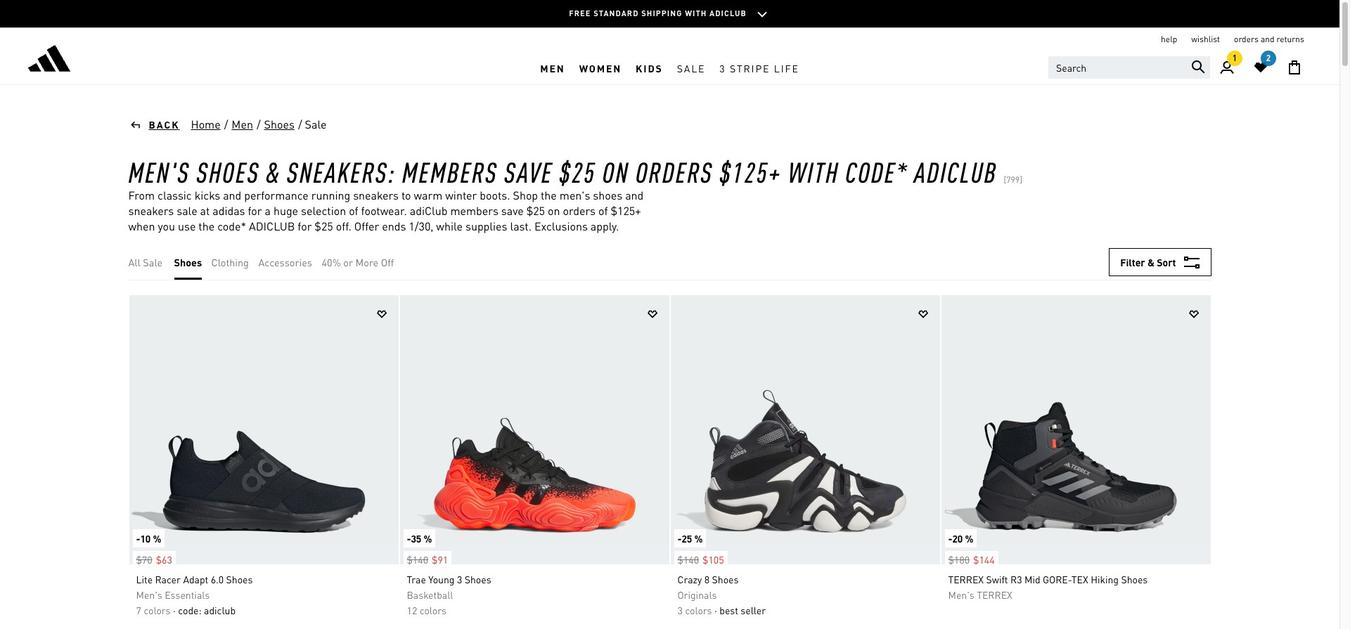 Task type: vqa. For each thing, say whether or not it's contained in the screenshot.
"women" link
yes



Task type: describe. For each thing, give the bounding box(es) containing it.
20
[[953, 533, 963, 545]]

back
[[149, 118, 180, 131]]

members
[[451, 203, 499, 218]]

-35 %
[[407, 533, 432, 545]]

1 horizontal spatial sneakers
[[353, 188, 399, 203]]

trae young 3 shoes basketball 12 colors
[[407, 573, 492, 617]]

boots.
[[480, 188, 510, 203]]

$105
[[703, 554, 724, 566]]

1 vertical spatial adiclub
[[915, 153, 998, 189]]

free standard shipping with adiclub
[[569, 8, 747, 18]]

orders and returns link
[[1235, 34, 1305, 45]]

code*
[[846, 153, 908, 189]]

warm
[[414, 188, 443, 203]]

shoes inside crazy 8 shoes originals 3 colors · best seller
[[712, 573, 739, 586]]

seller
[[741, 604, 766, 617]]

you
[[158, 219, 175, 234]]

1 horizontal spatial $25
[[527, 203, 545, 218]]

to
[[402, 188, 411, 203]]

12
[[407, 604, 417, 617]]

hiking
[[1091, 573, 1119, 586]]

-10 %
[[136, 533, 161, 545]]

clothing
[[211, 256, 249, 269]]

accessories
[[259, 256, 312, 269]]

young
[[429, 573, 455, 586]]

1/30,
[[409, 219, 434, 234]]

men's essentials black lite racer adapt 6.0 shoes image
[[129, 295, 399, 565]]

with
[[789, 153, 840, 189]]

crazy
[[678, 573, 702, 586]]

0 vertical spatial sale
[[305, 117, 327, 132]]

3 stripe life link
[[713, 51, 807, 84]]

shop
[[513, 188, 538, 203]]

help
[[1162, 34, 1178, 44]]

adiclub inside from classic kicks and performance running sneakers to warm winter boots. shop the men's shoes and sneakers sale at adidas for a huge selection of footwear. adiclub members save $25 on orders of $125+ when you use the code* adiclub for $25 off. offer ends 1/30, while supplies last. exclusions apply.
[[249, 219, 295, 234]]

shoes right 'men'
[[264, 117, 295, 132]]

wishlist
[[1192, 34, 1221, 44]]

1
[[1233, 53, 1238, 63]]

essentials
[[165, 589, 210, 602]]

with
[[685, 8, 707, 18]]

$144
[[974, 554, 995, 566]]

men's inside terrex swift r3 mid gore-tex hiking shoes men's terrex
[[949, 589, 975, 602]]

racer
[[155, 573, 181, 586]]

men
[[541, 62, 565, 74]]

0 horizontal spatial shoes link
[[174, 255, 202, 270]]

0 vertical spatial &
[[266, 153, 281, 189]]

$91
[[432, 554, 448, 566]]

- for 35
[[407, 533, 411, 545]]

shoes inside trae young 3 shoes basketball 12 colors
[[465, 573, 492, 586]]

- for 10
[[136, 533, 140, 545]]

adidas
[[213, 203, 245, 218]]

$140 $105
[[678, 554, 724, 566]]

1 vertical spatial the
[[199, 219, 215, 234]]

% for -10 %
[[153, 533, 161, 545]]

orders
[[636, 153, 714, 189]]

women
[[579, 62, 622, 74]]

filter & sort button
[[1110, 248, 1212, 276]]

men's terrex black terrex swift r3 mid gore-tex hiking shoes image
[[942, 295, 1211, 565]]

$140 for $140 $105
[[678, 554, 699, 566]]

$70 $63
[[136, 554, 172, 566]]

3 inside crazy 8 shoes originals 3 colors · best seller
[[678, 604, 683, 617]]

shoes inside lite racer adapt 6.0 shoes men's essentials 7 colors · code: adiclub
[[226, 573, 253, 586]]

$70
[[136, 554, 152, 566]]

0 vertical spatial adiclub
[[710, 8, 747, 18]]

men link
[[231, 116, 254, 133]]

back button
[[128, 117, 180, 132]]

2 horizontal spatial and
[[1261, 34, 1275, 44]]

0 vertical spatial $125+
[[720, 153, 782, 189]]

crazy 8 shoes originals 3 colors · best seller
[[678, 573, 766, 617]]

$180
[[949, 554, 970, 566]]

exclusions
[[535, 219, 588, 234]]

0 horizontal spatial and
[[223, 188, 242, 203]]

men's inside lite racer adapt 6.0 shoes men's essentials 7 colors · code: adiclub
[[136, 589, 162, 602]]

tex
[[1072, 573, 1089, 586]]

at
[[200, 203, 210, 218]]

adiclub
[[204, 604, 236, 617]]

$125+ inside from classic kicks and performance running sneakers to warm winter boots. shop the men's shoes and sneakers sale at adidas for a huge selection of footwear. adiclub members save $25 on orders of $125+ when you use the code* adiclub for $25 off. offer ends 1/30, while supplies last. exclusions apply.
[[611, 203, 641, 218]]

adiclub
[[410, 203, 448, 218]]

-20 %
[[949, 533, 974, 545]]

all
[[128, 256, 141, 269]]

[799]
[[1004, 174, 1023, 185]]

colors inside lite racer adapt 6.0 shoes men's essentials 7 colors · code: adiclub
[[144, 604, 171, 617]]

· inside lite racer adapt 6.0 shoes men's essentials 7 colors · code: adiclub
[[173, 604, 176, 617]]

shoes inside terrex swift r3 mid gore-tex hiking shoes men's terrex
[[1122, 573, 1148, 586]]

originals
[[678, 589, 717, 602]]

accessories link
[[259, 255, 312, 270]]

7
[[136, 604, 141, 617]]

1 horizontal spatial and
[[626, 188, 644, 203]]

classic
[[158, 188, 192, 203]]

orders inside orders and returns link
[[1235, 34, 1259, 44]]

performance
[[244, 188, 309, 203]]

40%
[[322, 256, 341, 269]]

while
[[436, 219, 463, 234]]

r3
[[1011, 573, 1023, 586]]

2 of from the left
[[599, 203, 608, 218]]

originals black crazy 8 shoes image
[[671, 295, 940, 565]]

men's down back
[[128, 153, 190, 189]]

$140 $91
[[407, 554, 448, 566]]

men's
[[560, 188, 591, 203]]

sort
[[1158, 256, 1177, 269]]

sale link
[[670, 51, 713, 84]]

more
[[356, 256, 379, 269]]

3 stripe life
[[720, 62, 800, 74]]

basketball
[[407, 589, 453, 602]]

1 vertical spatial for
[[298, 219, 312, 234]]

$180 $144
[[949, 554, 995, 566]]



Task type: locate. For each thing, give the bounding box(es) containing it.
orders down men's
[[563, 203, 596, 218]]

·
[[173, 604, 176, 617], [715, 604, 717, 617]]

% right 25
[[695, 533, 703, 545]]

shoes right hiking
[[1122, 573, 1148, 586]]

code:
[[178, 604, 202, 617]]

0 vertical spatial orders
[[1235, 34, 1259, 44]]

men's
[[128, 153, 190, 189], [136, 589, 162, 602], [949, 589, 975, 602]]

%
[[153, 533, 161, 545], [424, 533, 432, 545], [695, 533, 703, 545], [966, 533, 974, 545]]

trae
[[407, 573, 426, 586]]

1 vertical spatial sale
[[143, 256, 163, 269]]

0 vertical spatial terrex
[[949, 573, 984, 586]]

- up the $140 $91 at the left
[[407, 533, 411, 545]]

% right 20
[[966, 533, 974, 545]]

orders and returns
[[1235, 34, 1305, 44]]

1 horizontal spatial sale
[[305, 117, 327, 132]]

1 horizontal spatial adiclub
[[710, 8, 747, 18]]

1 vertical spatial terrex
[[977, 589, 1013, 602]]

% for -25 %
[[695, 533, 703, 545]]

main navigation element
[[320, 51, 1020, 84]]

1 · from the left
[[173, 604, 176, 617]]

10
[[140, 533, 151, 545]]

- for 20
[[949, 533, 953, 545]]

shoes
[[593, 188, 623, 203]]

1 horizontal spatial $125+
[[720, 153, 782, 189]]

running
[[311, 188, 350, 203]]

men's shoes & sneakers: members save $25 on orders $125+ with code* adiclub [799]
[[128, 153, 1023, 189]]

colors down originals
[[686, 604, 712, 617]]

men's down $180
[[949, 589, 975, 602]]

off
[[381, 256, 394, 269]]

1 horizontal spatial of
[[599, 203, 608, 218]]

members
[[402, 153, 498, 189]]

kids link
[[629, 51, 670, 84]]

basketball black trae young 3 shoes image
[[400, 295, 669, 565]]

$25 down the shop
[[527, 203, 545, 218]]

1 vertical spatial orders
[[563, 203, 596, 218]]

3 left the 'stripe'
[[720, 62, 727, 74]]

· left best
[[715, 604, 717, 617]]

1 vertical spatial sneakers
[[128, 203, 174, 218]]

0 horizontal spatial colors
[[144, 604, 171, 617]]

1 $140 from the left
[[407, 554, 428, 566]]

0 horizontal spatial adiclub
[[249, 219, 295, 234]]

40% or more off
[[322, 256, 394, 269]]

wishlist link
[[1192, 34, 1221, 45]]

terrex down 'swift'
[[977, 589, 1013, 602]]

- up $180
[[949, 533, 953, 545]]

shipping
[[642, 8, 683, 18]]

and up adidas
[[223, 188, 242, 203]]

selection
[[301, 203, 346, 218]]

last.
[[510, 219, 532, 234]]

-25 %
[[678, 533, 703, 545]]

1 horizontal spatial $140
[[678, 554, 699, 566]]

when
[[128, 219, 155, 234]]

2 horizontal spatial colors
[[686, 604, 712, 617]]

gore-
[[1043, 573, 1072, 586]]

stripe
[[730, 62, 771, 74]]

% for -35 %
[[424, 533, 432, 545]]

2 vertical spatial 3
[[678, 604, 683, 617]]

colors inside trae young 3 shoes basketball 12 colors
[[420, 604, 447, 617]]

lite racer adapt 6.0 shoes men's essentials 7 colors · code: adiclub
[[136, 573, 253, 617]]

shoes right the '8'
[[712, 573, 739, 586]]

list containing all sale
[[128, 245, 404, 280]]

of up apply.
[[599, 203, 608, 218]]

0 horizontal spatial sneakers
[[128, 203, 174, 218]]

ends
[[382, 219, 406, 234]]

clothing link
[[211, 255, 249, 270]]

save
[[504, 153, 553, 189]]

sale inside all sale link
[[143, 256, 163, 269]]

$125+ left with on the right of the page
[[720, 153, 782, 189]]

for down selection
[[298, 219, 312, 234]]

- up the "$70"
[[136, 533, 140, 545]]

1 colors from the left
[[144, 604, 171, 617]]

4 - from the left
[[949, 533, 953, 545]]

apply.
[[591, 219, 619, 234]]

0 horizontal spatial &
[[266, 153, 281, 189]]

0 horizontal spatial for
[[248, 203, 262, 218]]

colors
[[144, 604, 171, 617], [420, 604, 447, 617], [686, 604, 712, 617]]

1 vertical spatial shoes link
[[174, 255, 202, 270]]

sale right all
[[143, 256, 163, 269]]

home link
[[190, 116, 221, 133]]

shoes link
[[264, 116, 295, 133], [174, 255, 202, 270]]

1 horizontal spatial the
[[541, 188, 557, 203]]

$25 down selection
[[315, 219, 333, 234]]

adiclub right with
[[710, 8, 747, 18]]

$125+ down the shoes
[[611, 203, 641, 218]]

3
[[720, 62, 727, 74], [457, 573, 462, 586], [678, 604, 683, 617]]

women link
[[572, 51, 629, 84]]

0 horizontal spatial ·
[[173, 604, 176, 617]]

0 horizontal spatial $125+
[[611, 203, 641, 218]]

filter & sort
[[1121, 256, 1177, 269]]

$140 up crazy
[[678, 554, 699, 566]]

1 % from the left
[[153, 533, 161, 545]]

sale
[[177, 203, 197, 218]]

2 colors from the left
[[420, 604, 447, 617]]

colors down 'basketball' at left bottom
[[420, 604, 447, 617]]

colors right 7
[[144, 604, 171, 617]]

1 horizontal spatial 3
[[678, 604, 683, 617]]

on right men's
[[603, 153, 630, 189]]

shoes inside 'list'
[[174, 256, 202, 269]]

2 $140 from the left
[[678, 554, 699, 566]]

· left code:
[[173, 604, 176, 617]]

terrex
[[949, 573, 984, 586], [977, 589, 1013, 602]]

0 horizontal spatial of
[[349, 203, 359, 218]]

3 colors from the left
[[686, 604, 712, 617]]

1 vertical spatial &
[[1148, 256, 1155, 269]]

and right the shoes
[[626, 188, 644, 203]]

shoes down use
[[174, 256, 202, 269]]

1 vertical spatial $25
[[527, 203, 545, 218]]

& inside filter & sort button
[[1148, 256, 1155, 269]]

for left the a
[[248, 203, 262, 218]]

1 vertical spatial on
[[548, 203, 560, 218]]

on inside from classic kicks and performance running sneakers to warm winter boots. shop the men's shoes and sneakers sale at adidas for a huge selection of footwear. adiclub members save $25 on orders of $125+ when you use the code* adiclub for $25 off. offer ends 1/30, while supplies last. exclusions apply.
[[548, 203, 560, 218]]

35
[[411, 533, 422, 545]]

shoes link right men link
[[264, 116, 295, 133]]

sneakers up footwear.
[[353, 188, 399, 203]]

0 vertical spatial for
[[248, 203, 262, 218]]

adiclub
[[710, 8, 747, 18], [915, 153, 998, 189], [249, 219, 295, 234]]

1 horizontal spatial shoes link
[[264, 116, 295, 133]]

terrex down $180 $144
[[949, 573, 984, 586]]

& left sort
[[1148, 256, 1155, 269]]

orders inside from classic kicks and performance running sneakers to warm winter boots. shop the men's shoes and sneakers sale at adidas for a huge selection of footwear. adiclub members save $25 on orders of $125+ when you use the code* adiclub for $25 off. offer ends 1/30, while supplies last. exclusions apply.
[[563, 203, 596, 218]]

colors inside crazy 8 shoes originals 3 colors · best seller
[[686, 604, 712, 617]]

0 vertical spatial $25
[[559, 153, 596, 189]]

0 horizontal spatial on
[[548, 203, 560, 218]]

returns
[[1277, 34, 1305, 44]]

code*
[[217, 219, 246, 234]]

men's down the "lite" on the bottom left
[[136, 589, 162, 602]]

0 vertical spatial 3
[[720, 62, 727, 74]]

% right 35
[[424, 533, 432, 545]]

the down at
[[199, 219, 215, 234]]

shoes link down use
[[174, 255, 202, 270]]

2 - from the left
[[407, 533, 411, 545]]

$125+
[[720, 153, 782, 189], [611, 203, 641, 218]]

and up 2
[[1261, 34, 1275, 44]]

1 vertical spatial $125+
[[611, 203, 641, 218]]

0 horizontal spatial sale
[[143, 256, 163, 269]]

3 right the young
[[457, 573, 462, 586]]

% right 10 at the bottom of the page
[[153, 533, 161, 545]]

1 vertical spatial 3
[[457, 573, 462, 586]]

2 vertical spatial $25
[[315, 219, 333, 234]]

0 horizontal spatial the
[[199, 219, 215, 234]]

3 - from the left
[[678, 533, 682, 545]]

$25 right the save
[[559, 153, 596, 189]]

$140 up trae
[[407, 554, 428, 566]]

-
[[136, 533, 140, 545], [407, 533, 411, 545], [678, 533, 682, 545], [949, 533, 953, 545]]

6.0
[[211, 573, 224, 586]]

shoes
[[264, 117, 295, 132], [196, 153, 260, 189], [174, 256, 202, 269], [226, 573, 253, 586], [465, 573, 492, 586], [712, 573, 739, 586], [1122, 573, 1148, 586]]

kids
[[636, 62, 663, 74]]

sneakers up when
[[128, 203, 174, 218]]

4 % from the left
[[966, 533, 974, 545]]

shoes right 6.0
[[226, 573, 253, 586]]

1 horizontal spatial colors
[[420, 604, 447, 617]]

adiclub down the a
[[249, 219, 295, 234]]

from
[[128, 188, 155, 203]]

0 horizontal spatial $25
[[315, 219, 333, 234]]

on up exclusions
[[548, 203, 560, 218]]

sale
[[305, 117, 327, 132], [143, 256, 163, 269]]

of up off.
[[349, 203, 359, 218]]

2 vertical spatial adiclub
[[249, 219, 295, 234]]

1 horizontal spatial &
[[1148, 256, 1155, 269]]

the
[[541, 188, 557, 203], [199, 219, 215, 234]]

on
[[603, 153, 630, 189], [548, 203, 560, 218]]

sale
[[677, 62, 706, 74]]

0 vertical spatial the
[[541, 188, 557, 203]]

standard
[[594, 8, 639, 18]]

0 vertical spatial on
[[603, 153, 630, 189]]

2 horizontal spatial 3
[[720, 62, 727, 74]]

· inside crazy 8 shoes originals 3 colors · best seller
[[715, 604, 717, 617]]

mid
[[1025, 573, 1041, 586]]

- up $140 $105
[[678, 533, 682, 545]]

shoes right the young
[[465, 573, 492, 586]]

% for -20 %
[[966, 533, 974, 545]]

2 % from the left
[[424, 533, 432, 545]]

0 horizontal spatial orders
[[563, 203, 596, 218]]

orders up 1
[[1235, 34, 1259, 44]]

sneakers:
[[287, 153, 396, 189]]

1 horizontal spatial orders
[[1235, 34, 1259, 44]]

footwear.
[[361, 203, 407, 218]]

sale up sneakers:
[[305, 117, 327, 132]]

shoes up adidas
[[196, 153, 260, 189]]

&
[[266, 153, 281, 189], [1148, 256, 1155, 269]]

home
[[191, 117, 221, 132]]

life
[[774, 62, 800, 74]]

the right the shop
[[541, 188, 557, 203]]

3 inside 3 stripe life link
[[720, 62, 727, 74]]

filter
[[1121, 256, 1146, 269]]

1 horizontal spatial for
[[298, 219, 312, 234]]

25
[[682, 533, 692, 545]]

0 vertical spatial sneakers
[[353, 188, 399, 203]]

0 horizontal spatial 3
[[457, 573, 462, 586]]

3 inside trae young 3 shoes basketball 12 colors
[[457, 573, 462, 586]]

1 horizontal spatial on
[[603, 153, 630, 189]]

help link
[[1162, 34, 1178, 45]]

& up the a
[[266, 153, 281, 189]]

3 % from the left
[[695, 533, 703, 545]]

winter
[[446, 188, 477, 203]]

2 horizontal spatial adiclub
[[915, 153, 998, 189]]

$140 for $140 $91
[[407, 554, 428, 566]]

1 of from the left
[[349, 203, 359, 218]]

40% or more off link
[[322, 255, 394, 270]]

list
[[128, 245, 404, 280]]

3 down originals
[[678, 604, 683, 617]]

supplies
[[466, 219, 508, 234]]

adiclub left '[799]'
[[915, 153, 998, 189]]

1 - from the left
[[136, 533, 140, 545]]

1 horizontal spatial ·
[[715, 604, 717, 617]]

- for 25
[[678, 533, 682, 545]]

huge
[[274, 203, 298, 218]]

2
[[1267, 53, 1271, 63]]

2 horizontal spatial $25
[[559, 153, 596, 189]]

0 horizontal spatial $140
[[407, 554, 428, 566]]

2 · from the left
[[715, 604, 717, 617]]

Search field
[[1049, 56, 1211, 79]]

$25
[[559, 153, 596, 189], [527, 203, 545, 218], [315, 219, 333, 234]]

0 vertical spatial shoes link
[[264, 116, 295, 133]]

lite
[[136, 573, 153, 586]]

8
[[705, 573, 710, 586]]



